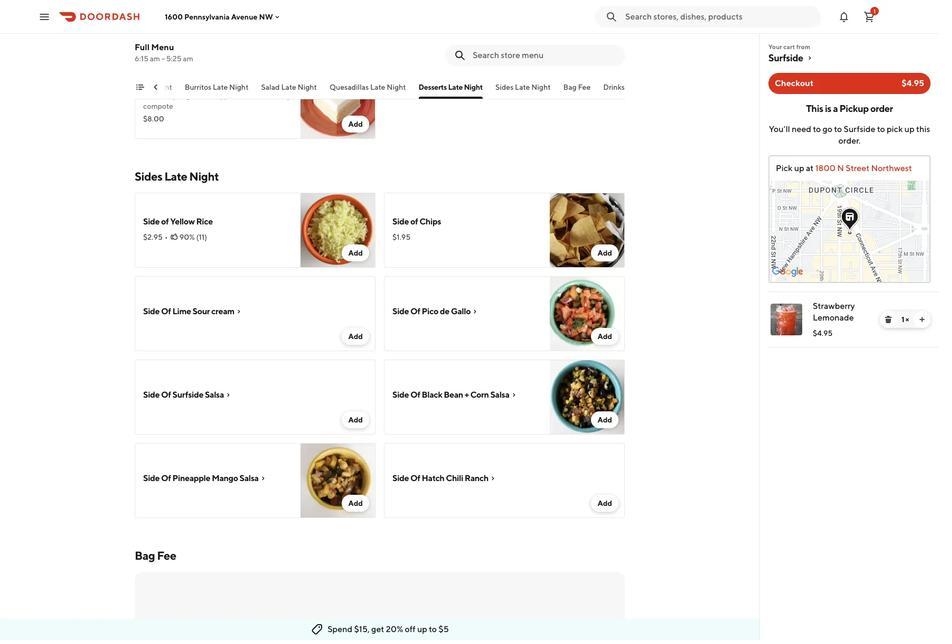 Task type: describe. For each thing, give the bounding box(es) containing it.
corn
[[471, 390, 489, 400]]

+
[[465, 390, 469, 400]]

strawberry lemonade image
[[771, 304, 803, 336]]

pick up at 1800 n street northwest
[[776, 163, 913, 173]]

tres leches image
[[301, 64, 376, 139]]

black
[[422, 390, 443, 400]]

side for side of pico de gallo
[[393, 307, 409, 317]]

topped
[[213, 91, 238, 100]]

this
[[807, 103, 824, 114]]

go
[[823, 124, 833, 134]]

of for yellow
[[161, 217, 169, 227]]

5:25
[[166, 54, 182, 63]]

off
[[405, 625, 416, 635]]

your
[[769, 43, 783, 51]]

menu
[[151, 42, 174, 52]]

1 horizontal spatial sides late night
[[496, 83, 551, 91]]

1 for 1 ×
[[902, 316, 905, 324]]

checkout
[[775, 78, 814, 88]]

$4.95 for checkout
[[902, 78, 925, 88]]

1800
[[816, 163, 836, 173]]

of for black
[[411, 390, 421, 400]]

from
[[797, 43, 811, 51]]

of for hatch
[[411, 474, 421, 484]]

to left pick
[[878, 124, 886, 134]]

Item Search search field
[[473, 50, 617, 61]]

tacos late night button
[[116, 82, 172, 99]]

burritos late night
[[185, 83, 249, 91]]

90%
[[180, 233, 195, 242]]

order.
[[839, 136, 861, 146]]

side for side of surfside salsa
[[143, 390, 160, 400]]

90% (11)
[[180, 233, 207, 242]]

to right go
[[835, 124, 843, 134]]

to left $5 at left
[[429, 625, 437, 635]]

6:15
[[135, 54, 149, 63]]

order
[[871, 103, 894, 114]]

late inside "burritos late night" button
[[213, 83, 228, 91]]

sides late night button
[[496, 82, 551, 99]]

side of pineapple mango salsa
[[143, 474, 259, 484]]

with
[[239, 91, 254, 100]]

•
[[165, 233, 168, 242]]

2 vertical spatial up
[[418, 625, 428, 635]]

quesadillas late night button
[[330, 82, 406, 99]]

late inside salad late night 'button'
[[281, 83, 296, 91]]

side of chips image
[[550, 193, 625, 268]]

late inside sides late night button
[[515, 83, 530, 91]]

bag fee button
[[564, 82, 591, 99]]

add button for side of black bean + corn salsa
[[592, 412, 619, 429]]

side for side of hatch chili ranch
[[393, 474, 409, 484]]

pickup
[[840, 103, 869, 114]]

1600 pennsylvania avenue nw
[[165, 12, 273, 21]]

pick
[[776, 163, 793, 173]]

night inside button
[[532, 83, 551, 91]]

add button for side of yellow rice
[[342, 245, 369, 262]]

quesadillas late night
[[330, 83, 406, 91]]

add for tres leches
[[349, 120, 363, 128]]

add for side of black bean + corn salsa
[[598, 416, 613, 424]]

pineapple
[[173, 474, 210, 484]]

drinks
[[604, 83, 625, 91]]

cream
[[211, 307, 235, 317]]

is
[[826, 103, 832, 114]]

surfside inside surfside link
[[769, 52, 804, 63]]

you'll need to go to surfside to pick up this order.
[[769, 124, 931, 146]]

1800 n street northwest link
[[814, 163, 913, 173]]

$2.95
[[143, 233, 163, 242]]

show menu categories image
[[136, 83, 144, 91]]

notification bell image
[[838, 10, 851, 23]]

cake
[[196, 91, 212, 100]]

0 horizontal spatial salsa
[[205, 390, 224, 400]]

hatch
[[422, 474, 445, 484]]

1 am from the left
[[150, 54, 160, 63]]

a
[[834, 103, 839, 114]]

avenue
[[231, 12, 258, 21]]

side of yellow rice
[[143, 217, 213, 227]]

salad late night
[[261, 83, 317, 91]]

strawberry
[[255, 91, 291, 100]]

1 items, open order cart image
[[864, 10, 876, 23]]

to left go
[[814, 124, 822, 134]]

yellow
[[170, 217, 195, 227]]

add for side of chips
[[598, 249, 613, 257]]

remove item from cart image
[[885, 316, 893, 324]]

gallo
[[451, 307, 471, 317]]

side of black bean + corn salsa
[[393, 390, 510, 400]]

side of hatch chili ranch
[[393, 474, 489, 484]]

soaked
[[143, 91, 168, 100]]

side of yellow rice image
[[301, 193, 376, 268]]

street
[[846, 163, 870, 173]]

spend $15, get 20% off up to $5
[[328, 625, 449, 635]]

northwest
[[872, 163, 913, 173]]

need
[[792, 124, 812, 134]]

side of  lime sour cream
[[143, 307, 235, 317]]

burritos
[[185, 83, 212, 91]]

you'll
[[769, 124, 791, 134]]

rice
[[196, 217, 213, 227]]

1 horizontal spatial up
[[795, 163, 805, 173]]

sides inside button
[[496, 83, 514, 91]]

1 horizontal spatial bag fee
[[564, 83, 591, 91]]

scroll menu navigation left image
[[152, 83, 160, 91]]

of for pico
[[411, 307, 421, 317]]

1 horizontal spatial desserts
[[419, 83, 447, 91]]

1 for 1
[[874, 8, 876, 14]]

sour
[[193, 307, 210, 317]]

quesadillas
[[330, 83, 369, 91]]

of for lime
[[161, 307, 171, 317]]

pennsylvania
[[184, 12, 230, 21]]

0 horizontal spatial bag
[[135, 549, 155, 563]]

full
[[135, 42, 150, 52]]

chips
[[420, 217, 441, 227]]

1 horizontal spatial salsa
[[240, 474, 259, 484]]



Task type: vqa. For each thing, say whether or not it's contained in the screenshot.
Pickup at the top of page
yes



Task type: locate. For each thing, give the bounding box(es) containing it.
surfside inside 'you'll need to go to surfside to pick up this order.'
[[844, 124, 876, 134]]

add button for side of pineapple mango salsa
[[342, 495, 369, 512]]

am
[[150, 54, 160, 63], [183, 54, 193, 63]]

1
[[874, 8, 876, 14], [902, 316, 905, 324]]

sides late night down 'item search' search field
[[496, 83, 551, 91]]

salad late night button
[[261, 82, 317, 99]]

fee inside button
[[579, 83, 591, 91]]

desserts
[[135, 41, 179, 54], [419, 83, 447, 91]]

bag inside button
[[564, 83, 577, 91]]

of
[[161, 307, 171, 317], [411, 307, 421, 317], [161, 390, 171, 400], [411, 390, 421, 400], [161, 474, 171, 484], [411, 474, 421, 484]]

surfside link
[[769, 52, 931, 64]]

bag
[[564, 83, 577, 91], [135, 549, 155, 563]]

2 am from the left
[[183, 54, 193, 63]]

side for side of black bean + corn salsa
[[393, 390, 409, 400]]

salsa
[[205, 390, 224, 400], [491, 390, 510, 400], [240, 474, 259, 484]]

of for pineapple
[[161, 474, 171, 484]]

this is a pickup order
[[807, 103, 894, 114]]

map region
[[659, 80, 940, 350]]

side of pineapple mango salsa image
[[301, 443, 376, 519]]

late
[[181, 41, 204, 54], [137, 83, 152, 91], [213, 83, 228, 91], [281, 83, 296, 91], [371, 83, 386, 91], [448, 83, 463, 91], [515, 83, 530, 91], [164, 170, 187, 183]]

compote
[[143, 102, 173, 110]]

1600 pennsylvania avenue nw button
[[165, 12, 282, 21]]

×
[[906, 316, 910, 324]]

de
[[440, 307, 450, 317]]

spend
[[328, 625, 353, 635]]

n
[[838, 163, 845, 173]]

get
[[372, 625, 385, 635]]

pick
[[887, 124, 904, 134]]

1 horizontal spatial 1
[[902, 316, 905, 324]]

add for side of yellow rice
[[349, 249, 363, 257]]

2 vertical spatial surfside
[[173, 390, 204, 400]]

tres
[[143, 77, 159, 87]]

$8.00
[[143, 115, 164, 123]]

1 vertical spatial bag fee
[[135, 549, 176, 563]]

1 horizontal spatial fee
[[579, 83, 591, 91]]

side for side of pineapple mango salsa
[[143, 474, 160, 484]]

night
[[206, 41, 236, 54], [153, 83, 172, 91], [229, 83, 249, 91], [298, 83, 317, 91], [387, 83, 406, 91], [464, 83, 483, 91], [532, 83, 551, 91], [189, 170, 219, 183]]

add for side of pineapple mango salsa
[[349, 500, 363, 508]]

salad
[[261, 83, 280, 91]]

add one to cart image
[[919, 316, 927, 324]]

$5
[[439, 625, 449, 635]]

1 vertical spatial sides
[[135, 170, 162, 183]]

0 horizontal spatial sides late night
[[135, 170, 219, 183]]

side of chips
[[393, 217, 441, 227]]

am left -
[[150, 54, 160, 63]]

your cart from
[[769, 43, 811, 51]]

ranch
[[465, 474, 489, 484]]

1600
[[165, 12, 183, 21]]

0 horizontal spatial up
[[418, 625, 428, 635]]

1 vertical spatial desserts
[[419, 83, 447, 91]]

tres leches soaked sponge cake topped with strawberry compote $8.00
[[143, 77, 291, 123]]

late inside tacos late night 'button'
[[137, 83, 152, 91]]

add button for side of pico de gallo
[[592, 328, 619, 345]]

1 vertical spatial surfside
[[844, 124, 876, 134]]

mango
[[212, 474, 238, 484]]

1 horizontal spatial of
[[411, 217, 418, 227]]

0 vertical spatial sides
[[496, 83, 514, 91]]

1 horizontal spatial am
[[183, 54, 193, 63]]

$4.95 down lemonade on the right of page
[[813, 329, 833, 338]]

side for side of chips
[[393, 217, 409, 227]]

0 horizontal spatial 1
[[874, 8, 876, 14]]

2 of from the left
[[411, 217, 418, 227]]

1 horizontal spatial $4.95
[[902, 78, 925, 88]]

0 vertical spatial bag
[[564, 83, 577, 91]]

0 vertical spatial sides late night
[[496, 83, 551, 91]]

side
[[143, 217, 160, 227], [393, 217, 409, 227], [143, 307, 160, 317], [393, 307, 409, 317], [143, 390, 160, 400], [393, 390, 409, 400], [143, 474, 160, 484], [393, 474, 409, 484]]

late inside quesadillas late night button
[[371, 83, 386, 91]]

bag fee
[[564, 83, 591, 91], [135, 549, 176, 563]]

bean
[[444, 390, 463, 400]]

powered by google image
[[773, 267, 804, 278]]

0 horizontal spatial surfside
[[173, 390, 204, 400]]

add button for tres leches
[[342, 116, 369, 133]]

0 horizontal spatial desserts late night
[[135, 41, 236, 54]]

1 horizontal spatial bag
[[564, 83, 577, 91]]

up right off
[[418, 625, 428, 635]]

0 vertical spatial fee
[[579, 83, 591, 91]]

open menu image
[[38, 10, 51, 23]]

0 vertical spatial desserts
[[135, 41, 179, 54]]

1 of from the left
[[161, 217, 169, 227]]

$2.95 •
[[143, 233, 168, 242]]

$4.95 for strawberry lemonade
[[813, 329, 833, 338]]

0 vertical spatial surfside
[[769, 52, 804, 63]]

0 horizontal spatial am
[[150, 54, 160, 63]]

this
[[917, 124, 931, 134]]

1 left ×
[[902, 316, 905, 324]]

0 horizontal spatial desserts
[[135, 41, 179, 54]]

1 horizontal spatial surfside
[[769, 52, 804, 63]]

0 horizontal spatial sides
[[135, 170, 162, 183]]

side of surfside salsa
[[143, 390, 224, 400]]

add button
[[342, 116, 369, 133], [342, 245, 369, 262], [592, 245, 619, 262], [342, 328, 369, 345], [592, 328, 619, 345], [342, 412, 369, 429], [592, 412, 619, 429], [342, 495, 369, 512], [592, 495, 619, 512]]

0 vertical spatial 1
[[874, 8, 876, 14]]

sides late night up side of yellow rice
[[135, 170, 219, 183]]

am right '5:25' at the top of page
[[183, 54, 193, 63]]

side of pico de gallo image
[[550, 276, 625, 352]]

0 horizontal spatial fee
[[157, 549, 176, 563]]

1 ×
[[902, 316, 910, 324]]

1 vertical spatial 1
[[902, 316, 905, 324]]

1 button
[[859, 6, 881, 27]]

-
[[162, 54, 165, 63]]

of left the chips
[[411, 217, 418, 227]]

Store search: begin typing to search for stores available on DoorDash text field
[[626, 11, 815, 22]]

1 horizontal spatial sides
[[496, 83, 514, 91]]

2 horizontal spatial up
[[905, 124, 915, 134]]

2 horizontal spatial salsa
[[491, 390, 510, 400]]

1 vertical spatial up
[[795, 163, 805, 173]]

of
[[161, 217, 169, 227], [411, 217, 418, 227]]

up inside 'you'll need to go to surfside to pick up this order.'
[[905, 124, 915, 134]]

pico
[[422, 307, 439, 317]]

1 horizontal spatial desserts late night
[[419, 83, 483, 91]]

strawberry
[[813, 301, 856, 311]]

side for side of  lime sour cream
[[143, 307, 160, 317]]

0 vertical spatial $4.95
[[902, 78, 925, 88]]

0 vertical spatial bag fee
[[564, 83, 591, 91]]

$4.95
[[902, 78, 925, 88], [813, 329, 833, 338]]

leches
[[160, 77, 187, 87]]

1 right notification bell image
[[874, 8, 876, 14]]

0 horizontal spatial $4.95
[[813, 329, 833, 338]]

at
[[807, 163, 814, 173]]

(11)
[[196, 233, 207, 242]]

of for surfside
[[161, 390, 171, 400]]

side of black bean + corn salsa image
[[550, 360, 625, 435]]

side for side of yellow rice
[[143, 217, 160, 227]]

desserts late night
[[135, 41, 236, 54], [419, 83, 483, 91]]

1 vertical spatial $4.95
[[813, 329, 833, 338]]

0 vertical spatial desserts late night
[[135, 41, 236, 54]]

$15,
[[354, 625, 370, 635]]

strawberry lemonade
[[813, 301, 856, 323]]

fee
[[579, 83, 591, 91], [157, 549, 176, 563]]

surfside
[[769, 52, 804, 63], [844, 124, 876, 134], [173, 390, 204, 400]]

$4.95 up this in the top right of the page
[[902, 78, 925, 88]]

of for chips
[[411, 217, 418, 227]]

side of pico de gallo
[[393, 307, 471, 317]]

sides late night
[[496, 83, 551, 91], [135, 170, 219, 183]]

drinks button
[[604, 82, 625, 99]]

add button for side of chips
[[592, 245, 619, 262]]

add for side of pico de gallo
[[598, 332, 613, 341]]

1 vertical spatial desserts late night
[[419, 83, 483, 91]]

lemonade
[[813, 313, 855, 323]]

1 vertical spatial fee
[[157, 549, 176, 563]]

1 inside button
[[874, 8, 876, 14]]

nw
[[259, 12, 273, 21]]

0 vertical spatial up
[[905, 124, 915, 134]]

up left this in the top right of the page
[[905, 124, 915, 134]]

1 vertical spatial sides late night
[[135, 170, 219, 183]]

up left at
[[795, 163, 805, 173]]

0 horizontal spatial bag fee
[[135, 549, 176, 563]]

chili
[[446, 474, 464, 484]]

of up •
[[161, 217, 169, 227]]

sponge
[[170, 91, 195, 100]]

0 horizontal spatial of
[[161, 217, 169, 227]]

1 vertical spatial bag
[[135, 549, 155, 563]]

sides
[[496, 83, 514, 91], [135, 170, 162, 183]]

burritos late night button
[[185, 82, 249, 99]]

20%
[[386, 625, 404, 635]]

2 horizontal spatial surfside
[[844, 124, 876, 134]]

tacos late night
[[116, 83, 172, 91]]

to
[[814, 124, 822, 134], [835, 124, 843, 134], [878, 124, 886, 134], [429, 625, 437, 635]]



